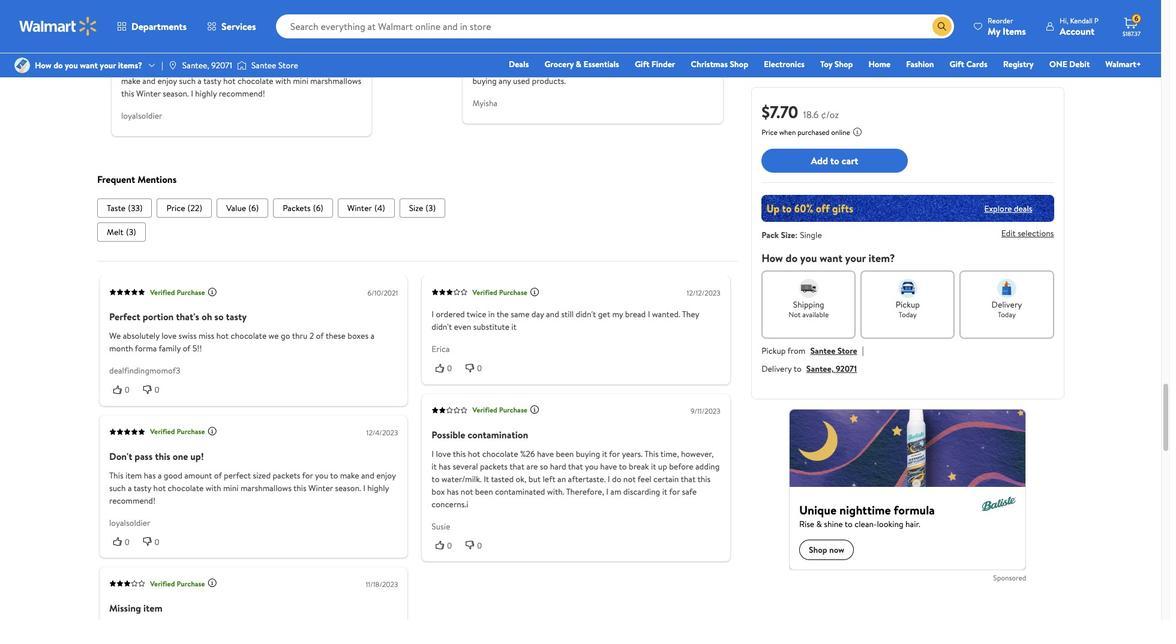 Task type: locate. For each thing, give the bounding box(es) containing it.
verified purchase up santee, 92071
[[162, 21, 217, 32]]

1 vertical spatial didn't
[[431, 321, 452, 333]]

1 vertical spatial one
[[172, 450, 188, 463]]

(6) for value (6)
[[248, 202, 258, 214]]

box
[[487, 62, 501, 74], [431, 486, 445, 498]]

1 vertical spatial recommend!
[[109, 495, 155, 507]]

verified for dealfindingmomof3
[[150, 287, 175, 297]]

not
[[789, 310, 801, 320]]

0 vertical spatial season.
[[163, 87, 189, 99]]

1 shop from the left
[[730, 58, 748, 70]]

santee, down services popup button
[[182, 59, 209, 71]]

this inside i love this hot chocolate %26 have been buying it for years. this time, however, it has several packets that are so hard that you have to break it up before adding to water/milk. it tasted ok, but left an aftertaste. i do not feel certain that this box has not  been contaminated with. therefore, i am discarding it for safe concerns.i
[[644, 448, 658, 460]]

(33)
[[128, 202, 142, 214]]

(6)
[[248, 202, 258, 214], [313, 202, 323, 214]]

gift for gift cards
[[950, 58, 964, 70]]

verified purchase
[[162, 21, 217, 32], [150, 287, 205, 297], [472, 287, 527, 297], [472, 405, 527, 415], [150, 426, 205, 437], [150, 579, 205, 589]]

0 vertical spatial this
[[121, 62, 135, 74]]

the
[[472, 62, 485, 74]]

amount down don't pass this one up!
[[184, 469, 212, 481]]

0 horizontal spatial want
[[80, 59, 98, 71]]

services
[[221, 20, 256, 33]]

you inside i love this hot chocolate %26 have been buying it for years. this time, however, it has several packets that are so hard that you have to break it up before adding to water/milk. it tasted ok, but left an aftertaste. i do not feel certain that this box has not  been contaminated with. therefore, i am discarding it for safe concerns.i
[[585, 460, 598, 472]]

0 vertical spatial 92071
[[211, 59, 232, 71]]

love up family
[[161, 330, 176, 342]]

verified up portion
[[150, 287, 175, 297]]

the right in
[[496, 308, 509, 320]]

has inside 'don't pass this one up! this item has a good amount of perfect sized packets for you to make and enjoy such a tasty hot chocolate with mini marshmallows this winter season.  i highly recommend!'
[[156, 62, 167, 74]]

1 vertical spatial |
[[862, 344, 864, 357]]

0 vertical spatial don't
[[121, 45, 144, 58]]

pack size : single
[[762, 229, 822, 241]]

box right the
[[487, 62, 501, 74]]

a
[[169, 62, 173, 74], [197, 75, 201, 87], [370, 330, 374, 342], [157, 469, 161, 481], [127, 482, 131, 494]]

0 horizontal spatial (3)
[[126, 226, 136, 238]]

1 horizontal spatial gift
[[950, 58, 964, 70]]

0 vertical spatial pickup
[[896, 299, 920, 311]]

1 vertical spatial want
[[820, 251, 843, 266]]

0 horizontal spatial have
[[537, 448, 554, 460]]

pickup left the from
[[762, 345, 786, 357]]

don't for don't pass this one up!
[[109, 450, 132, 463]]

shop for christmas shop
[[730, 58, 748, 70]]

verified up don't pass this one up!
[[150, 426, 175, 437]]

2 horizontal spatial do
[[786, 251, 798, 266]]

0 horizontal spatial do
[[53, 59, 63, 71]]

6/10/2021
[[367, 288, 398, 298]]

winter inside 'don't pass this one up! this item has a good amount of perfect sized packets for you to make and enjoy such a tasty hot chocolate with mini marshmallows this winter season.  i highly recommend!'
[[136, 87, 161, 99]]

santee inside pickup from santee store | delivery to santee, 92071
[[810, 345, 835, 357]]

chocolate down don't pass this one up!
[[167, 482, 203, 494]]

1 vertical spatial box
[[431, 486, 445, 498]]

shop right toy
[[834, 58, 853, 70]]

 image
[[14, 58, 30, 73], [237, 59, 247, 71], [168, 61, 178, 70]]

boxes
[[347, 330, 368, 342]]

1 vertical spatial 92071
[[836, 363, 857, 375]]

0 vertical spatial winter
[[136, 87, 161, 99]]

1 horizontal spatial pickup
[[896, 299, 920, 311]]

today down intent image for pickup
[[899, 310, 917, 320]]

shop
[[730, 58, 748, 70], [834, 58, 853, 70]]

 image left santee store
[[237, 59, 247, 71]]

(3) for melt (3)
[[126, 226, 136, 238]]

0 horizontal spatial santee
[[251, 59, 276, 71]]

1 horizontal spatial have
[[600, 460, 617, 472]]

i inside this item has a good amount of perfect sized packets for you to make and enjoy such a tasty hot chocolate with mini marshmallows this winter season.  i highly recommend!
[[363, 482, 365, 494]]

0 vertical spatial want
[[80, 59, 98, 71]]

1 horizontal spatial delivery
[[992, 299, 1022, 311]]

have right %26
[[537, 448, 554, 460]]

0 horizontal spatial delivery
[[762, 363, 792, 375]]

day
[[531, 308, 544, 320]]

pass for don't pass this one up! this item has a good amount of perfect sized packets for you to make and enjoy such a tasty hot chocolate with mini marshmallows this winter season.  i highly recommend!
[[146, 45, 164, 58]]

amount
[[196, 62, 224, 74], [184, 469, 212, 481]]

and up products.
[[538, 62, 551, 74]]

0 vertical spatial recommend!
[[219, 87, 265, 99]]

santee up santee, 92071 button
[[810, 345, 835, 357]]

up! for don't pass this one up!
[[190, 450, 204, 463]]

0 horizontal spatial tasty
[[133, 482, 151, 494]]

buying down the
[[472, 75, 496, 87]]

verified for susie
[[472, 405, 497, 415]]

chocolate down santee store
[[237, 75, 273, 87]]

i inside 'why? the box was open and the contents falling out. i don't remember buying any used products.'
[[641, 62, 644, 74]]

essentials
[[583, 58, 619, 70]]

that up ok,
[[509, 460, 524, 472]]

1 vertical spatial pickup
[[762, 345, 786, 357]]

good inside 'don't pass this one up! this item has a good amount of perfect sized packets for you to make and enjoy such a tasty hot chocolate with mini marshmallows this winter season.  i highly recommend!'
[[175, 62, 194, 74]]

you inside 'don't pass this one up! this item has a good amount of perfect sized packets for you to make and enjoy such a tasty hot chocolate with mini marshmallows this winter season.  i highly recommend!'
[[327, 62, 340, 74]]

0 horizontal spatial gift
[[635, 58, 649, 70]]

therefore,
[[566, 486, 604, 498]]

list
[[97, 198, 737, 218]]

one
[[184, 45, 200, 58], [172, 450, 188, 463]]

buying inside i love this hot chocolate %26 have been buying it for years. this time, however, it has several packets that are so hard that you have to break it up before adding to water/milk. it tasted ok, but left an aftertaste. i do not feel certain that this box has not  been contaminated with. therefore, i am discarding it for safe concerns.i
[[576, 448, 600, 460]]

one
[[1049, 58, 1067, 70]]

1 horizontal spatial santee,
[[806, 363, 834, 375]]

1 horizontal spatial today
[[998, 310, 1016, 320]]

1 today from the left
[[899, 310, 917, 320]]

1 horizontal spatial do
[[612, 473, 621, 485]]

box up concerns.i
[[431, 486, 445, 498]]

2 vertical spatial winter
[[308, 482, 333, 494]]

family
[[158, 342, 180, 354]]

0 vertical spatial santee,
[[182, 59, 209, 71]]

packets
[[284, 62, 312, 74], [480, 460, 507, 472], [272, 469, 300, 481]]

don't inside 'don't pass this one up! this item has a good amount of perfect sized packets for you to make and enjoy such a tasty hot chocolate with mini marshmallows this winter season.  i highly recommend!'
[[121, 45, 144, 58]]

add to cart button
[[762, 149, 908, 173]]

12/12/2023
[[687, 288, 720, 298]]

chocolate inside we absolutely love swiss miss hot chocolate we go thru 2 of these boxes a month forma family of 5!!
[[230, 330, 266, 342]]

0 horizontal spatial such
[[109, 482, 125, 494]]

season. inside this item has a good amount of perfect sized packets for you to make and enjoy such a tasty hot chocolate with mini marshmallows this winter season.  i highly recommend!
[[335, 482, 361, 494]]

| right 'items?'
[[161, 59, 163, 71]]

how down walmart image
[[35, 59, 51, 71]]

item inside this item has a good amount of perfect sized packets for you to make and enjoy such a tasty hot chocolate with mini marshmallows this winter season.  i highly recommend!
[[125, 469, 142, 481]]

been
[[556, 448, 574, 460], [475, 486, 493, 498]]

item?
[[869, 251, 895, 266]]

highly down 12/4/2023
[[367, 482, 389, 494]]

and inside i ordered twice in the same day and still didn't get my bread i wanted. they didn't even substitute it
[[546, 308, 559, 320]]

item inside 'don't pass this one up! this item has a good amount of perfect sized packets for you to make and enjoy such a tasty hot chocolate with mini marshmallows this winter season.  i highly recommend!'
[[137, 62, 154, 74]]

so right are
[[540, 460, 548, 472]]

verified purchase information image for loyalsoldier
[[207, 426, 217, 436]]

mini inside 'don't pass this one up! this item has a good amount of perfect sized packets for you to make and enjoy such a tasty hot chocolate with mini marshmallows this winter season.  i highly recommend!'
[[293, 75, 308, 87]]

1 horizontal spatial so
[[540, 460, 548, 472]]

0 horizontal spatial highly
[[195, 87, 217, 99]]

delivery inside pickup from santee store | delivery to santee, 92071
[[762, 363, 792, 375]]

0 horizontal spatial your
[[100, 59, 116, 71]]

has right 'items?'
[[156, 62, 167, 74]]

toy shop
[[820, 58, 853, 70]]

 image for santee, 92071
[[168, 61, 178, 70]]

it left up
[[651, 460, 656, 472]]

perfect inside this item has a good amount of perfect sized packets for you to make and enjoy such a tasty hot chocolate with mini marshmallows this winter season.  i highly recommend!
[[224, 469, 251, 481]]

tasty up we absolutely love swiss miss hot chocolate we go thru 2 of these boxes a month forma family of 5!!
[[226, 310, 246, 323]]

walmart+ link
[[1100, 58, 1147, 71]]

these
[[325, 330, 345, 342]]

i ordered twice in the same day and still didn't get my bread i wanted. they didn't even substitute it
[[431, 308, 699, 333]]

2 (6) from the left
[[313, 202, 323, 214]]

0 vertical spatial tasty
[[203, 75, 221, 87]]

your left item?
[[845, 251, 866, 266]]

box inside i love this hot chocolate %26 have been buying it for years. this time, however, it has several packets that are so hard that you have to break it up before adding to water/milk. it tasted ok, but left an aftertaste. i do not feel certain that this box has not  been contaminated with. therefore, i am discarding it for safe concerns.i
[[431, 486, 445, 498]]

1 horizontal spatial  image
[[168, 61, 178, 70]]

list item containing value
[[216, 198, 268, 218]]

one debit
[[1049, 58, 1090, 70]]

verified for erica
[[472, 287, 497, 297]]

good inside this item has a good amount of perfect sized packets for you to make and enjoy such a tasty hot chocolate with mini marshmallows this winter season.  i highly recommend!
[[163, 469, 182, 481]]

(3) for size (3)
[[425, 202, 435, 214]]

chocolate down contamination
[[482, 448, 518, 460]]

your for item?
[[845, 251, 866, 266]]

0
[[447, 363, 452, 373], [477, 363, 482, 373], [125, 385, 129, 395], [154, 385, 159, 395], [125, 537, 129, 547], [154, 537, 159, 547], [447, 541, 452, 550], [477, 541, 482, 550]]

2 horizontal spatial tasty
[[226, 310, 246, 323]]

purchased
[[798, 127, 830, 137]]

pickup for pickup today
[[896, 299, 920, 311]]

that up aftertaste.
[[568, 460, 583, 472]]

debit
[[1069, 58, 1090, 70]]

hot right miss at the left bottom
[[216, 330, 228, 342]]

1 horizontal spatial (3)
[[425, 202, 435, 214]]

want down single
[[820, 251, 843, 266]]

hot down santee, 92071
[[223, 75, 235, 87]]

0 vertical spatial one
[[184, 45, 200, 58]]

santee down services
[[251, 59, 276, 71]]

0 horizontal spatial make
[[121, 75, 140, 87]]

(6) right packets
[[313, 202, 323, 214]]

verified purchase up perfect portion that's oh so tasty
[[150, 287, 205, 297]]

remember
[[666, 62, 704, 74]]

we absolutely love swiss miss hot chocolate we go thru 2 of these boxes a month forma family of 5!!
[[109, 330, 374, 354]]

with inside this item has a good amount of perfect sized packets for you to make and enjoy such a tasty hot chocolate with mini marshmallows this winter season.  i highly recommend!
[[205, 482, 221, 494]]

the
[[553, 62, 565, 74], [496, 308, 509, 320]]

list item
[[97, 198, 152, 218], [157, 198, 212, 218], [216, 198, 268, 218], [273, 198, 333, 218], [337, 198, 394, 218], [399, 198, 445, 218], [97, 222, 145, 242]]

purchase for susie
[[499, 405, 527, 415]]

to inside pickup from santee store | delivery to santee, 92071
[[794, 363, 802, 375]]

pickup inside pickup from santee store | delivery to santee, 92071
[[762, 345, 786, 357]]

0 vertical spatial (3)
[[425, 202, 435, 214]]

winter inside this item has a good amount of perfect sized packets for you to make and enjoy such a tasty hot chocolate with mini marshmallows this winter season.  i highly recommend!
[[308, 482, 333, 494]]

0 horizontal spatial so
[[214, 310, 223, 323]]

with
[[275, 75, 291, 87], [205, 482, 221, 494]]

services button
[[197, 12, 266, 41]]

1 horizontal spatial santee
[[810, 345, 835, 357]]

2 gift from the left
[[950, 58, 964, 70]]

to inside button
[[830, 154, 839, 167]]

1 vertical spatial item
[[125, 469, 142, 481]]

shop for toy shop
[[834, 58, 853, 70]]

up! inside 'don't pass this one up! this item has a good amount of perfect sized packets for you to make and enjoy such a tasty hot chocolate with mini marshmallows this winter season.  i highly recommend!'
[[202, 45, 216, 58]]

so right oh at the left
[[214, 310, 223, 323]]

not
[[623, 473, 635, 485], [460, 486, 473, 498]]

santee store
[[251, 59, 298, 71]]

0 horizontal spatial been
[[475, 486, 493, 498]]

size right pack
[[781, 229, 795, 241]]

0 horizontal spatial today
[[899, 310, 917, 320]]

finder
[[651, 58, 675, 70]]

1 horizontal spatial been
[[556, 448, 574, 460]]

| right santee store button
[[862, 344, 864, 357]]

1 vertical spatial up!
[[190, 450, 204, 463]]

hot inside 'don't pass this one up! this item has a good amount of perfect sized packets for you to make and enjoy such a tasty hot chocolate with mini marshmallows this winter season.  i highly recommend!'
[[223, 75, 235, 87]]

gift
[[635, 58, 649, 70], [950, 58, 964, 70]]

verified purchase for erica
[[472, 287, 527, 297]]

gift left finder
[[635, 58, 649, 70]]

1 vertical spatial make
[[340, 469, 359, 481]]

miss
[[198, 330, 214, 342]]

so inside i love this hot chocolate %26 have been buying it for years. this time, however, it has several packets that are so hard that you have to break it up before adding to water/milk. it tasted ok, but left an aftertaste. i do not feel certain that this box has not  been contaminated with. therefore, i am discarding it for safe concerns.i
[[540, 460, 548, 472]]

of inside 'don't pass this one up! this item has a good amount of perfect sized packets for you to make and enjoy such a tasty hot chocolate with mini marshmallows this winter season.  i highly recommend!'
[[226, 62, 234, 74]]

0 vertical spatial how
[[35, 59, 51, 71]]

this up up
[[644, 448, 658, 460]]

1 horizontal spatial season.
[[335, 482, 361, 494]]

enjoy down the departments on the top left
[[157, 75, 177, 87]]

0 horizontal spatial love
[[161, 330, 176, 342]]

1 vertical spatial with
[[205, 482, 221, 494]]

good down don't pass this one up!
[[163, 469, 182, 481]]

1 vertical spatial highly
[[367, 482, 389, 494]]

products.
[[532, 75, 566, 87]]

this down don't pass this one up!
[[109, 469, 123, 481]]

however,
[[681, 448, 713, 460]]

up
[[658, 460, 667, 472]]

for inside this item has a good amount of perfect sized packets for you to make and enjoy such a tasty hot chocolate with mini marshmallows this winter season.  i highly recommend!
[[302, 469, 313, 481]]

amount down services popup button
[[196, 62, 224, 74]]

home
[[869, 58, 891, 70]]

are
[[526, 460, 538, 472]]

been down it
[[475, 486, 493, 498]]

pickup from santee store | delivery to santee, 92071
[[762, 344, 864, 375]]

sized
[[265, 62, 282, 74], [253, 469, 270, 481]]

years.
[[622, 448, 642, 460]]

departments
[[131, 20, 187, 33]]

recommend! down don't pass this one up!
[[109, 495, 155, 507]]

intent image for pickup image
[[898, 279, 917, 298]]

1 horizontal spatial box
[[487, 62, 501, 74]]

price left the (22)
[[166, 202, 185, 214]]

0 horizontal spatial with
[[205, 482, 221, 494]]

item right missing
[[143, 602, 162, 615]]

0 vertical spatial price
[[762, 127, 778, 137]]

1 horizontal spatial shop
[[834, 58, 853, 70]]

verified up in
[[472, 287, 497, 297]]

it
[[483, 473, 489, 485]]

recommend! down santee store
[[219, 87, 265, 99]]

love
[[161, 330, 176, 342], [436, 448, 451, 460]]

chocolate left we
[[230, 330, 266, 342]]

such inside 'don't pass this one up! this item has a good amount of perfect sized packets for you to make and enjoy such a tasty hot chocolate with mini marshmallows this winter season.  i highly recommend!'
[[179, 75, 195, 87]]

1 vertical spatial santee,
[[806, 363, 834, 375]]

1 vertical spatial so
[[540, 460, 548, 472]]

have up aftertaste.
[[600, 460, 617, 472]]

verified purchase up don't pass this one up!
[[150, 426, 205, 437]]

toy shop link
[[815, 58, 858, 71]]

do down pack size : single
[[786, 251, 798, 266]]

0 vertical spatial size
[[409, 202, 423, 214]]

aftertaste.
[[568, 473, 605, 485]]

enjoy inside this item has a good amount of perfect sized packets for you to make and enjoy such a tasty hot chocolate with mini marshmallows this winter season.  i highly recommend!
[[376, 469, 396, 481]]

0 horizontal spatial winter
[[136, 87, 161, 99]]

packets inside 'don't pass this one up! this item has a good amount of perfect sized packets for you to make and enjoy such a tasty hot chocolate with mini marshmallows this winter season.  i highly recommend!'
[[284, 62, 312, 74]]

0 vertical spatial so
[[214, 310, 223, 323]]

pickup
[[896, 299, 920, 311], [762, 345, 786, 357]]

ordered
[[436, 308, 465, 320]]

explore
[[984, 203, 1012, 215]]

i inside 'don't pass this one up! this item has a good amount of perfect sized packets for you to make and enjoy such a tasty hot chocolate with mini marshmallows this winter season.  i highly recommend!'
[[191, 87, 193, 99]]

perfect
[[236, 62, 263, 74], [224, 469, 251, 481]]

and inside 'why? the box was open and the contents falling out. i don't remember buying any used products.'
[[538, 62, 551, 74]]

1 vertical spatial do
[[786, 251, 798, 266]]

your left 'items?'
[[100, 59, 116, 71]]

92071 down services popup button
[[211, 59, 232, 71]]

(3) right melt
[[126, 226, 136, 238]]

price for price (22)
[[166, 202, 185, 214]]

1 horizontal spatial mini
[[293, 75, 308, 87]]

up to sixty percent off deals. shop now. image
[[762, 195, 1054, 222]]

2 vertical spatial item
[[143, 602, 162, 615]]

gift left cards
[[950, 58, 964, 70]]

it down same
[[511, 321, 516, 333]]

one inside 'don't pass this one up! this item has a good amount of perfect sized packets for you to make and enjoy such a tasty hot chocolate with mini marshmallows this winter season.  i highly recommend!'
[[184, 45, 200, 58]]

item down departments dropdown button
[[137, 62, 154, 74]]

been up hard
[[556, 448, 574, 460]]

deals
[[509, 58, 529, 70]]

price left when
[[762, 127, 778, 137]]

1 vertical spatial love
[[436, 448, 451, 460]]

didn't left get
[[575, 308, 596, 320]]

love down possible
[[436, 448, 451, 460]]

that up safe
[[680, 473, 695, 485]]

do up am
[[612, 473, 621, 485]]

electronics link
[[759, 58, 810, 71]]

buying up aftertaste.
[[576, 448, 600, 460]]

want for items?
[[80, 59, 98, 71]]

verified purchase information image for dealfindingmomof3
[[207, 287, 217, 297]]

shop inside the "christmas shop" "link"
[[730, 58, 748, 70]]

possible contamination
[[431, 428, 528, 441]]

my
[[612, 308, 623, 320]]

1 horizontal spatial tasty
[[203, 75, 221, 87]]

registry
[[1003, 58, 1034, 70]]

highly down santee, 92071
[[195, 87, 217, 99]]

delivery down intent image for delivery
[[992, 299, 1022, 311]]

this inside 'don't pass this one up! this item has a good amount of perfect sized packets for you to make and enjoy such a tasty hot chocolate with mini marshmallows this winter season.  i highly recommend!'
[[121, 62, 135, 74]]

1 vertical spatial good
[[163, 469, 182, 481]]

0 vertical spatial have
[[537, 448, 554, 460]]

today inside pickup today
[[899, 310, 917, 320]]

&
[[576, 58, 581, 70]]

tasty down santee, 92071
[[203, 75, 221, 87]]

1 horizontal spatial marshmallows
[[310, 75, 361, 87]]

possible
[[431, 428, 465, 441]]

(3) right (4)
[[425, 202, 435, 214]]

1 horizontal spatial how
[[762, 251, 783, 266]]

pack
[[762, 229, 779, 241]]

this
[[121, 62, 135, 74], [644, 448, 658, 460], [109, 469, 123, 481]]

2 shop from the left
[[834, 58, 853, 70]]

want left 'items?'
[[80, 59, 98, 71]]

santee, 92071
[[182, 59, 232, 71]]

intent image for shipping image
[[799, 279, 818, 298]]

0 vertical spatial amount
[[196, 62, 224, 74]]

2 horizontal spatial winter
[[347, 202, 372, 214]]

do inside i love this hot chocolate %26 have been buying it for years. this time, however, it has several packets that are so hard that you have to break it up before adding to water/milk. it tasted ok, but left an aftertaste. i do not feel certain that this box has not  been contaminated with. therefore, i am discarding it for safe concerns.i
[[612, 473, 621, 485]]

contamination
[[467, 428, 528, 441]]

verified purchase information image for erica
[[530, 287, 539, 297]]

 image down walmart image
[[14, 58, 30, 73]]

0 vertical spatial your
[[100, 59, 116, 71]]

this inside this item has a good amount of perfect sized packets for you to make and enjoy such a tasty hot chocolate with mini marshmallows this winter season.  i highly recommend!
[[109, 469, 123, 481]]

0 horizontal spatial the
[[496, 308, 509, 320]]

was
[[503, 62, 516, 74]]

chocolate inside 'don't pass this one up! this item has a good amount of perfect sized packets for you to make and enjoy such a tasty hot chocolate with mini marshmallows this winter season.  i highly recommend!'
[[237, 75, 273, 87]]

how down pack
[[762, 251, 783, 266]]

0 vertical spatial with
[[275, 75, 291, 87]]

box inside 'why? the box was open and the contents falling out. i don't remember buying any used products.'
[[487, 62, 501, 74]]

not left feel
[[623, 473, 635, 485]]

highly
[[195, 87, 217, 99], [367, 482, 389, 494]]

has down don't pass this one up!
[[144, 469, 155, 481]]

santee, down santee store button
[[806, 363, 834, 375]]

chocolate inside this item has a good amount of perfect sized packets for you to make and enjoy such a tasty hot chocolate with mini marshmallows this winter season.  i highly recommend!
[[167, 482, 203, 494]]

1 vertical spatial marshmallows
[[240, 482, 291, 494]]

0 vertical spatial up!
[[202, 45, 216, 58]]

0 horizontal spatial shop
[[730, 58, 748, 70]]

search icon image
[[937, 22, 947, 31]]

0 vertical spatial perfect
[[236, 62, 263, 74]]

good down the departments on the top left
[[175, 62, 194, 74]]

0 vertical spatial item
[[137, 62, 154, 74]]

1 gift from the left
[[635, 58, 649, 70]]

pass for don't pass this one up!
[[134, 450, 152, 463]]

your
[[100, 59, 116, 71], [845, 251, 866, 266]]

0 button
[[431, 362, 461, 375], [461, 362, 491, 375], [109, 384, 139, 396], [139, 384, 169, 396], [109, 536, 139, 548], [139, 536, 169, 548], [431, 540, 461, 552], [461, 540, 491, 552]]

tasty down don't pass this one up!
[[133, 482, 151, 494]]

1 horizontal spatial your
[[845, 251, 866, 266]]

season.
[[163, 87, 189, 99], [335, 482, 361, 494]]

0 vertical spatial pass
[[146, 45, 164, 58]]

verified purchase information image
[[207, 287, 217, 297], [530, 287, 539, 297], [207, 426, 217, 436], [207, 578, 217, 588]]

(6) right value
[[248, 202, 258, 214]]

even
[[454, 321, 471, 333]]

account
[[1060, 24, 1095, 38]]

verified purchase up contamination
[[472, 405, 527, 415]]

verified purchase up in
[[472, 287, 527, 297]]

enjoy
[[157, 75, 177, 87], [376, 469, 396, 481]]

0 horizontal spatial  image
[[14, 58, 30, 73]]

highly inside this item has a good amount of perfect sized packets for you to make and enjoy such a tasty hot chocolate with mini marshmallows this winter season.  i highly recommend!
[[367, 482, 389, 494]]

shop right christmas
[[730, 58, 748, 70]]

1 horizontal spatial (6)
[[313, 202, 323, 214]]

today down intent image for delivery
[[998, 310, 1016, 320]]

0 vertical spatial sized
[[265, 62, 282, 74]]

list item containing price
[[157, 198, 212, 218]]

and down 'items?'
[[142, 75, 155, 87]]

12/4/2023
[[366, 427, 398, 438]]

with.
[[547, 486, 564, 498]]

2 horizontal spatial  image
[[237, 59, 247, 71]]

verified up possible contamination at the bottom of the page
[[472, 405, 497, 415]]

such down santee, 92071
[[179, 75, 195, 87]]

it left years.
[[602, 448, 607, 460]]

do down walmart image
[[53, 59, 63, 71]]

and down 12/4/2023
[[361, 469, 374, 481]]

0 horizontal spatial season.
[[163, 87, 189, 99]]

when
[[779, 127, 796, 137]]

pass inside 'don't pass this one up! this item has a good amount of perfect sized packets for you to make and enjoy such a tasty hot chocolate with mini marshmallows this winter season.  i highly recommend!'
[[146, 45, 164, 58]]

hot down don't pass this one up!
[[153, 482, 165, 494]]

make inside this item has a good amount of perfect sized packets for you to make and enjoy such a tasty hot chocolate with mini marshmallows this winter season.  i highly recommend!
[[340, 469, 359, 481]]

shop inside toy shop link
[[834, 58, 853, 70]]

today inside delivery today
[[998, 310, 1016, 320]]

and right day
[[546, 308, 559, 320]]

don't
[[121, 45, 144, 58], [109, 450, 132, 463]]

perfect inside 'don't pass this one up! this item has a good amount of perfect sized packets for you to make and enjoy such a tasty hot chocolate with mini marshmallows this winter season.  i highly recommend!'
[[236, 62, 263, 74]]

2 today from the left
[[998, 310, 1016, 320]]

one for don't pass this one up!
[[172, 450, 188, 463]]

size right (4)
[[409, 202, 423, 214]]

2 vertical spatial do
[[612, 473, 621, 485]]

christmas shop
[[691, 58, 748, 70]]

1 vertical spatial how
[[762, 251, 783, 266]]

1 (6) from the left
[[248, 202, 258, 214]]

enjoy down 12/4/2023
[[376, 469, 396, 481]]



Task type: describe. For each thing, give the bounding box(es) containing it.
1 vertical spatial have
[[600, 460, 617, 472]]

$7.70 18.6 ¢/oz
[[762, 100, 839, 124]]

| inside pickup from santee store | delivery to santee, 92071
[[862, 344, 864, 357]]

it left several
[[431, 460, 436, 472]]

water/milk.
[[441, 473, 481, 485]]

walmart image
[[19, 17, 97, 36]]

tasty inside 'don't pass this one up! this item has a good amount of perfect sized packets for you to make and enjoy such a tasty hot chocolate with mini marshmallows this winter season.  i highly recommend!'
[[203, 75, 221, 87]]

0 vertical spatial not
[[623, 473, 635, 485]]

list item containing melt
[[97, 222, 145, 242]]

but
[[528, 473, 540, 485]]

we
[[268, 330, 279, 342]]

value
[[226, 202, 246, 214]]

today for pickup
[[899, 310, 917, 320]]

verified purchase for susie
[[472, 405, 527, 415]]

0 vertical spatial loyalsoldier
[[121, 109, 162, 121]]

store inside pickup from santee store | delivery to santee, 92071
[[837, 345, 857, 357]]

for inside 'don't pass this one up! this item has a good amount of perfect sized packets for you to make and enjoy such a tasty hot chocolate with mini marshmallows this winter season.  i highly recommend!'
[[314, 62, 325, 74]]

1 horizontal spatial didn't
[[575, 308, 596, 320]]

time,
[[660, 448, 679, 460]]

gift finder link
[[629, 58, 681, 71]]

your for items?
[[100, 59, 116, 71]]

melt
[[107, 226, 123, 238]]

verified up missing item
[[150, 579, 175, 589]]

0 horizontal spatial size
[[409, 202, 423, 214]]

several
[[452, 460, 478, 472]]

swiss
[[178, 330, 196, 342]]

gift finder
[[635, 58, 675, 70]]

packets inside i love this hot chocolate %26 have been buying it for years. this time, however, it has several packets that are so hard that you have to break it up before adding to water/milk. it tasted ok, but left an aftertaste. i do not feel certain that this box has not  been contaminated with. therefore, i am discarding it for safe concerns.i
[[480, 460, 507, 472]]

marshmallows inside 'don't pass this one up! this item has a good amount of perfect sized packets for you to make and enjoy such a tasty hot chocolate with mini marshmallows this winter season.  i highly recommend!'
[[310, 75, 361, 87]]

cards
[[966, 58, 988, 70]]

18.6
[[803, 108, 819, 121]]

missing item
[[109, 602, 162, 615]]

verified up santee, 92071
[[162, 21, 187, 32]]

susie
[[431, 520, 450, 532]]

Walmart Site-Wide search field
[[276, 14, 954, 38]]

this item has a good amount of perfect sized packets for you to make and enjoy such a tasty hot chocolate with mini marshmallows this winter season.  i highly recommend!
[[109, 469, 396, 507]]

price for price when purchased online
[[762, 127, 778, 137]]

 image for how do you want your items?
[[14, 58, 30, 73]]

adding
[[695, 460, 719, 472]]

they
[[682, 308, 699, 320]]

enjoy inside 'don't pass this one up! this item has a good amount of perfect sized packets for you to make and enjoy such a tasty hot chocolate with mini marshmallows this winter season.  i highly recommend!'
[[157, 75, 177, 87]]

packets
[[282, 202, 310, 214]]

to inside this item has a good amount of perfect sized packets for you to make and enjoy such a tasty hot chocolate with mini marshmallows this winter season.  i highly recommend!
[[330, 469, 338, 481]]

list item containing taste
[[97, 198, 152, 218]]

amount inside 'don't pass this one up! this item has a good amount of perfect sized packets for you to make and enjoy such a tasty hot chocolate with mini marshmallows this winter season.  i highly recommend!'
[[196, 62, 224, 74]]

substitute
[[473, 321, 509, 333]]

0 vertical spatial delivery
[[992, 299, 1022, 311]]

a inside we absolutely love swiss miss hot chocolate we go thru 2 of these boxes a month forma family of 5!!
[[370, 330, 374, 342]]

to inside 'don't pass this one up! this item has a good amount of perfect sized packets for you to make and enjoy such a tasty hot chocolate with mini marshmallows this winter season.  i highly recommend!'
[[342, 62, 350, 74]]

Search search field
[[276, 14, 954, 38]]

dealfindingmomof3
[[109, 365, 180, 377]]

wanted.
[[652, 308, 680, 320]]

gift for gift finder
[[635, 58, 649, 70]]

why?
[[472, 45, 495, 58]]

verified for loyalsoldier
[[150, 426, 175, 437]]

i love this hot chocolate %26 have been buying it for years. this time, however, it has several packets that are so hard that you have to break it up before adding to water/milk. it tasted ok, but left an aftertaste. i do not feel certain that this box has not  been contaminated with. therefore, i am discarding it for safe concerns.i
[[431, 448, 719, 510]]

perfect portion that's oh so tasty
[[109, 310, 246, 323]]

today for delivery
[[998, 310, 1016, 320]]

grocery & essentials link
[[539, 58, 625, 71]]

missing
[[109, 602, 141, 615]]

winter (4)
[[347, 202, 385, 214]]

tasty inside this item has a good amount of perfect sized packets for you to make and enjoy such a tasty hot chocolate with mini marshmallows this winter season.  i highly recommend!
[[133, 482, 151, 494]]

with inside 'don't pass this one up! this item has a good amount of perfect sized packets for you to make and enjoy such a tasty hot chocolate with mini marshmallows this winter season.  i highly recommend!'
[[275, 75, 291, 87]]

twice
[[466, 308, 486, 320]]

home link
[[863, 58, 896, 71]]

don't for don't pass this one up! this item has a good amount of perfect sized packets for you to make and enjoy such a tasty hot chocolate with mini marshmallows this winter season.  i highly recommend!
[[121, 45, 144, 58]]

pickup today
[[896, 299, 920, 320]]

and inside 'don't pass this one up! this item has a good amount of perfect sized packets for you to make and enjoy such a tasty hot chocolate with mini marshmallows this winter season.  i highly recommend!'
[[142, 75, 155, 87]]

(6) for packets (6)
[[313, 202, 323, 214]]

the inside 'why? the box was open and the contents falling out. i don't remember buying any used products.'
[[553, 62, 565, 74]]

2 horizontal spatial that
[[680, 473, 695, 485]]

oh
[[201, 310, 212, 323]]

1 vertical spatial loyalsoldier
[[109, 517, 150, 529]]

taste
[[107, 202, 125, 214]]

toy
[[820, 58, 832, 70]]

melt (3)
[[107, 226, 136, 238]]

walmart+
[[1105, 58, 1141, 70]]

list containing taste
[[97, 198, 737, 218]]

purchase for dealfindingmomof3
[[176, 287, 205, 297]]

2
[[309, 330, 314, 342]]

:
[[795, 229, 798, 241]]

love inside we absolutely love swiss miss hot chocolate we go thru 2 of these boxes a month forma family of 5!!
[[161, 330, 176, 342]]

intent image for delivery image
[[997, 279, 1016, 298]]

don't pass this one up!
[[109, 450, 204, 463]]

fashion
[[906, 58, 934, 70]]

go
[[281, 330, 290, 342]]

season. inside 'don't pass this one up! this item has a good amount of perfect sized packets for you to make and enjoy such a tasty hot chocolate with mini marshmallows this winter season.  i highly recommend!'
[[163, 87, 189, 99]]

and inside this item has a good amount of perfect sized packets for you to make and enjoy such a tasty hot chocolate with mini marshmallows this winter season.  i highly recommend!
[[361, 469, 374, 481]]

price (22)
[[166, 202, 202, 214]]

how do you want your item?
[[762, 251, 895, 266]]

legal information image
[[853, 127, 862, 137]]

0 vertical spatial been
[[556, 448, 574, 460]]

amount inside this item has a good amount of perfect sized packets for you to make and enjoy such a tasty hot chocolate with mini marshmallows this winter season.  i highly recommend!
[[184, 469, 212, 481]]

0 horizontal spatial that
[[509, 460, 524, 472]]

(4)
[[374, 202, 385, 214]]

fashion link
[[901, 58, 939, 71]]

am
[[610, 486, 621, 498]]

edit
[[1001, 228, 1016, 240]]

ok,
[[515, 473, 526, 485]]

purchase for erica
[[499, 287, 527, 297]]

it inside i ordered twice in the same day and still didn't get my bread i wanted. they didn't even substitute it
[[511, 321, 516, 333]]

0 vertical spatial store
[[278, 59, 298, 71]]

you inside this item has a good amount of perfect sized packets for you to make and enjoy such a tasty hot chocolate with mini marshmallows this winter season.  i highly recommend!
[[315, 469, 328, 481]]

9/11/2023
[[690, 406, 720, 416]]

hot inside this item has a good amount of perfect sized packets for you to make and enjoy such a tasty hot chocolate with mini marshmallows this winter season.  i highly recommend!
[[153, 482, 165, 494]]

highly inside 'don't pass this one up! this item has a good amount of perfect sized packets for you to make and enjoy such a tasty hot chocolate with mini marshmallows this winter season.  i highly recommend!'
[[195, 87, 217, 99]]

verified purchase up missing item
[[150, 579, 205, 589]]

reorder my items
[[988, 15, 1026, 38]]

santee store button
[[810, 345, 857, 357]]

sized inside this item has a good amount of perfect sized packets for you to make and enjoy such a tasty hot chocolate with mini marshmallows this winter season.  i highly recommend!
[[253, 469, 270, 481]]

recommend! inside this item has a good amount of perfect sized packets for you to make and enjoy such a tasty hot chocolate with mini marshmallows this winter season.  i highly recommend!
[[109, 495, 155, 507]]

purchase for loyalsoldier
[[176, 426, 205, 437]]

tasted
[[491, 473, 513, 485]]

from
[[788, 345, 806, 357]]

item for missing
[[143, 602, 162, 615]]

hot inside we absolutely love swiss miss hot chocolate we go thru 2 of these boxes a month forma family of 5!!
[[216, 330, 228, 342]]

this inside this item has a good amount of perfect sized packets for you to make and enjoy such a tasty hot chocolate with mini marshmallows this winter season.  i highly recommend!
[[293, 482, 306, 494]]

how for how do you want your item?
[[762, 251, 783, 266]]

portion
[[142, 310, 173, 323]]

has left several
[[438, 460, 450, 472]]

explore deals link
[[980, 198, 1037, 219]]

verified purchase information image
[[530, 405, 539, 414]]

up! for don't pass this one up! this item has a good amount of perfect sized packets for you to make and enjoy such a tasty hot chocolate with mini marshmallows this winter season.  i highly recommend!
[[202, 45, 216, 58]]

11/18/2023
[[365, 579, 398, 590]]

feel
[[637, 473, 651, 485]]

same
[[511, 308, 529, 320]]

love inside i love this hot chocolate %26 have been buying it for years. this time, however, it has several packets that are so hard that you have to break it up before adding to water/milk. it tasted ok, but left an aftertaste. i do not feel certain that this box has not  been contaminated with. therefore, i am discarding it for safe concerns.i
[[436, 448, 451, 460]]

list item containing winter
[[337, 198, 394, 218]]

of inside this item has a good amount of perfect sized packets for you to make and enjoy such a tasty hot chocolate with mini marshmallows this winter season.  i highly recommend!
[[214, 469, 222, 481]]

do for how do you want your items?
[[53, 59, 63, 71]]

certain
[[653, 473, 679, 485]]

taste (33)
[[107, 202, 142, 214]]

edit selections
[[1001, 228, 1054, 240]]

the inside i ordered twice in the same day and still didn't get my bread i wanted. they didn't even substitute it
[[496, 308, 509, 320]]

verified purchase for loyalsoldier
[[150, 426, 205, 437]]

1 vertical spatial tasty
[[226, 310, 246, 323]]

hot inside i love this hot chocolate %26 have been buying it for years. this time, however, it has several packets that are so hard that you have to break it up before adding to water/milk. it tasted ok, but left an aftertaste. i do not feel certain that this box has not  been contaminated with. therefore, i am discarding it for safe concerns.i
[[468, 448, 480, 460]]

add
[[811, 154, 828, 167]]

1 vertical spatial been
[[475, 486, 493, 498]]

such inside this item has a good amount of perfect sized packets for you to make and enjoy such a tasty hot chocolate with mini marshmallows this winter season.  i highly recommend!
[[109, 482, 125, 494]]

list item containing size
[[399, 198, 445, 218]]

items?
[[118, 59, 142, 71]]

marshmallows inside this item has a good amount of perfect sized packets for you to make and enjoy such a tasty hot chocolate with mini marshmallows this winter season.  i highly recommend!
[[240, 482, 291, 494]]

pickup for pickup from santee store | delivery to santee, 92071
[[762, 345, 786, 357]]

1 vertical spatial size
[[781, 229, 795, 241]]

chocolate inside i love this hot chocolate %26 have been buying it for years. this time, however, it has several packets that are so hard that you have to break it up before adding to water/milk. it tasted ok, but left an aftertaste. i do not feel certain that this box has not  been contaminated with. therefore, i am discarding it for safe concerns.i
[[482, 448, 518, 460]]

$187.37
[[1123, 29, 1141, 38]]

want for item?
[[820, 251, 843, 266]]

0 horizontal spatial santee,
[[182, 59, 209, 71]]

registry link
[[998, 58, 1039, 71]]

value (6)
[[226, 202, 258, 214]]

it down certain
[[662, 486, 667, 498]]

items
[[1003, 24, 1026, 38]]

grocery & essentials
[[545, 58, 619, 70]]

 image for santee store
[[237, 59, 247, 71]]

0 vertical spatial santee
[[251, 59, 276, 71]]

gift cards
[[950, 58, 988, 70]]

buying inside 'why? the box was open and the contents falling out. i don't remember buying any used products.'
[[472, 75, 496, 87]]

do for how do you want your item?
[[786, 251, 798, 266]]

departments button
[[107, 12, 197, 41]]

don't
[[646, 62, 664, 74]]

month
[[109, 342, 133, 354]]

sized inside 'don't pass this one up! this item has a good amount of perfect sized packets for you to make and enjoy such a tasty hot chocolate with mini marshmallows this winter season.  i highly recommend!'
[[265, 62, 282, 74]]

mini inside this item has a good amount of perfect sized packets for you to make and enjoy such a tasty hot chocolate with mini marshmallows this winter season.  i highly recommend!
[[223, 482, 238, 494]]

any
[[498, 75, 511, 87]]

santee, inside pickup from santee store | delivery to santee, 92071
[[806, 363, 834, 375]]

reorder
[[988, 15, 1013, 26]]

list item containing packets
[[273, 198, 333, 218]]

0 horizontal spatial not
[[460, 486, 473, 498]]

has inside this item has a good amount of perfect sized packets for you to make and enjoy such a tasty hot chocolate with mini marshmallows this winter season.  i highly recommend!
[[144, 469, 155, 481]]

why? the box was open and the contents falling out. i don't remember buying any used products.
[[472, 45, 704, 87]]

left
[[542, 473, 555, 485]]

discarding
[[623, 486, 660, 498]]

recommend! inside 'don't pass this one up! this item has a good amount of perfect sized packets for you to make and enjoy such a tasty hot chocolate with mini marshmallows this winter season.  i highly recommend!'
[[219, 87, 265, 99]]

92071 inside pickup from santee store | delivery to santee, 92071
[[836, 363, 857, 375]]

verified purchase for dealfindingmomof3
[[150, 287, 205, 297]]

make inside 'don't pass this one up! this item has a good amount of perfect sized packets for you to make and enjoy such a tasty hot chocolate with mini marshmallows this winter season.  i highly recommend!'
[[121, 75, 140, 87]]

how for how do you want your items?
[[35, 59, 51, 71]]

0 horizontal spatial 92071
[[211, 59, 232, 71]]

has up concerns.i
[[447, 486, 458, 498]]

open
[[518, 62, 536, 74]]

frequent mentions
[[97, 173, 176, 186]]

packets inside this item has a good amount of perfect sized packets for you to make and enjoy such a tasty hot chocolate with mini marshmallows this winter season.  i highly recommend!
[[272, 469, 300, 481]]

1 vertical spatial winter
[[347, 202, 372, 214]]

item for this
[[125, 469, 142, 481]]

selections
[[1018, 228, 1054, 240]]

shipping
[[793, 299, 824, 311]]

perfect
[[109, 310, 140, 323]]

¢/oz
[[821, 108, 839, 121]]

0 vertical spatial |
[[161, 59, 163, 71]]

one for don't pass this one up! this item has a good amount of perfect sized packets for you to make and enjoy such a tasty hot chocolate with mini marshmallows this winter season.  i highly recommend!
[[184, 45, 200, 58]]

gift cards link
[[944, 58, 993, 71]]

hard
[[550, 460, 566, 472]]

1 horizontal spatial that
[[568, 460, 583, 472]]



Task type: vqa. For each thing, say whether or not it's contained in the screenshot.
2nd 'for'
no



